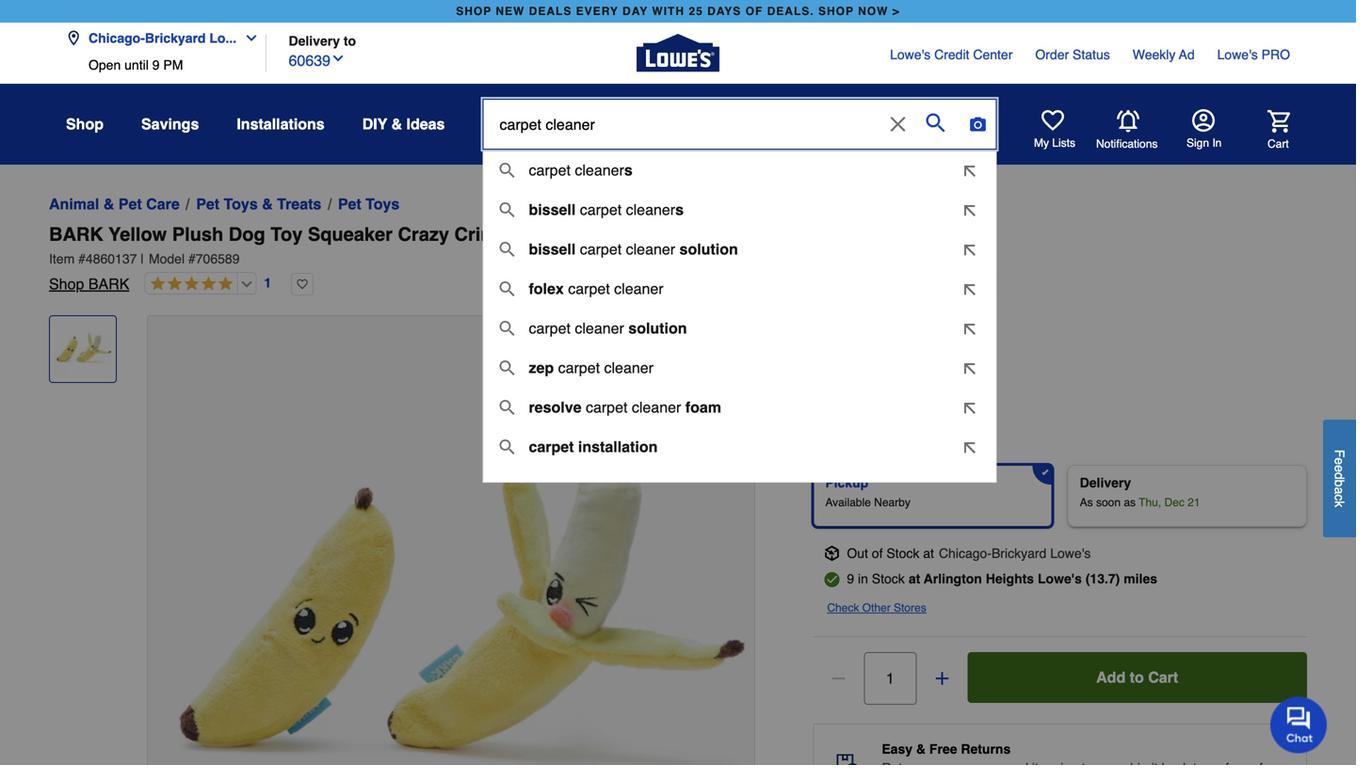 Task type: locate. For each thing, give the bounding box(es) containing it.
pickup available nearby
[[825, 475, 911, 509]]

1 vertical spatial shop
[[49, 275, 84, 293]]

2 horizontal spatial pet
[[338, 195, 361, 213]]

chicago-
[[89, 31, 145, 46], [939, 546, 992, 561]]

lowe's credit center
[[890, 47, 1013, 62]]

1 vertical spatial s
[[675, 201, 684, 219]]

lowe's home improvement lists image
[[1042, 109, 1064, 132]]

order status
[[1035, 47, 1110, 62]]

8 search icon image from the top
[[500, 440, 515, 455]]

0 horizontal spatial at
[[909, 571, 920, 587]]

carpet cleaner solution
[[529, 320, 687, 337]]

lowe's credit center link
[[890, 45, 1013, 64]]

1 horizontal spatial cart
[[1268, 137, 1289, 150]]

delivery
[[289, 33, 340, 49], [1080, 475, 1131, 490]]

chevron down image
[[237, 31, 259, 46], [331, 51, 346, 66]]

f e e d b a c k
[[1332, 450, 1347, 508]]

0 vertical spatial brickyard
[[145, 31, 206, 46]]

0 vertical spatial chevron down image
[[237, 31, 259, 46]]

bissell for bissell carpet cleaner solution
[[529, 241, 576, 258]]

chicago- inside button
[[89, 31, 145, 46]]

& right easy at the bottom right of page
[[916, 742, 926, 757]]

solution down item number 4 8 6 0 1 3 7 and model number 7 0 6 5 8 9 element
[[628, 320, 687, 337]]

sign in button
[[1187, 109, 1222, 151]]

cleaner down the bissell carpet cleaner s
[[626, 241, 675, 258]]

9 left in
[[847, 571, 854, 587]]

none search field containing carpet cleaner
[[483, 99, 997, 498]]

# down plush
[[188, 251, 196, 267]]

pet
[[118, 195, 142, 213], [196, 195, 220, 213], [338, 195, 361, 213]]

2 toys from the left
[[366, 195, 400, 213]]

to
[[344, 33, 356, 49], [1130, 669, 1144, 686]]

cart button
[[1241, 110, 1290, 151]]

option group
[[806, 458, 1315, 535]]

brickyard up pm
[[145, 31, 206, 46]]

add to cart button
[[968, 652, 1307, 703]]

bissell carpet cleaner solution
[[529, 241, 738, 258]]

2 search icon image from the top
[[500, 202, 515, 218]]

search icon image for solution
[[500, 242, 515, 257]]

3 search icon image from the top
[[500, 242, 515, 257]]

weekly ad link
[[1133, 45, 1195, 64]]

cart down lowe's home improvement cart image
[[1268, 137, 1289, 150]]

carpet right folex
[[568, 280, 610, 298]]

0 horizontal spatial chicago-
[[89, 31, 145, 46]]

& for animal
[[103, 195, 114, 213]]

delivery up 60639
[[289, 33, 340, 49]]

Stepper number input field with increment and decrement buttons number field
[[864, 652, 917, 705]]

stock
[[887, 546, 920, 561], [872, 571, 905, 587]]

foam
[[685, 399, 721, 416]]

miles
[[1124, 571, 1158, 587]]

chevron down image left delivery to
[[237, 31, 259, 46]]

1 horizontal spatial free
[[930, 742, 957, 757]]

installation
[[578, 438, 658, 456]]

search icon image for carpet cleaner solution
[[500, 321, 515, 336]]

deals.
[[767, 5, 814, 18]]

1 e from the top
[[1332, 458, 1347, 465]]

1 vertical spatial cart
[[1148, 669, 1178, 686]]

folex
[[529, 280, 564, 298]]

0 horizontal spatial 9
[[152, 57, 160, 73]]

shop left now
[[818, 5, 854, 18]]

1 horizontal spatial toy
[[581, 224, 613, 245]]

1 horizontal spatial to
[[1130, 669, 1144, 686]]

toys
[[224, 195, 258, 213], [366, 195, 400, 213]]

delivery inside delivery as soon as thu, dec 21
[[1080, 475, 1131, 490]]

stock right in
[[872, 571, 905, 587]]

1 toys from the left
[[224, 195, 258, 213]]

2 shop from the left
[[818, 5, 854, 18]]

& left the treats on the left top of page
[[262, 195, 273, 213]]

0 horizontal spatial s
[[624, 162, 633, 179]]

soon
[[1096, 496, 1121, 509]]

item number 4 8 6 0 1 3 7 and model number 7 0 6 5 8 9 element
[[49, 250, 1307, 268]]

4 search icon image from the top
[[500, 282, 515, 297]]

0 horizontal spatial brickyard
[[145, 31, 206, 46]]

cleaner up resolve carpet cleaner foam
[[604, 359, 654, 377]]

4860137
[[86, 251, 137, 267]]

brickyard
[[145, 31, 206, 46], [992, 546, 1047, 561]]

1 vertical spatial chicago-
[[939, 546, 992, 561]]

7 search icon image from the top
[[500, 400, 515, 415]]

at up arlington
[[923, 546, 934, 561]]

1 horizontal spatial s
[[675, 201, 684, 219]]

location image
[[66, 31, 81, 46]]

lowe's
[[890, 47, 931, 62], [1217, 47, 1258, 62], [1050, 546, 1091, 561], [1038, 571, 1082, 587]]

1 pet from the left
[[118, 195, 142, 213]]

1 search icon image from the top
[[500, 163, 515, 178]]

shop for shop
[[66, 115, 104, 133]]

5 search icon image from the top
[[500, 321, 515, 336]]

1 vertical spatial stock
[[872, 571, 905, 587]]

toy down the treats on the left top of page
[[271, 224, 303, 245]]

1 vertical spatial at
[[909, 571, 920, 587]]

bissell carpet cleaner s
[[529, 201, 684, 219]]

1 bissell from the top
[[529, 201, 576, 219]]

3 pet from the left
[[338, 195, 361, 213]]

60639 button
[[289, 48, 346, 72]]

zep carpet cleaner
[[529, 359, 654, 377]]

free inside bark yellow plush dog toy squeaker crazy crinkle 2 part toy bpa-free item # 4860137 | model # 706589
[[663, 224, 703, 245]]

until
[[124, 57, 149, 73]]

animal
[[49, 195, 99, 213]]

pet up squeaker
[[338, 195, 361, 213]]

search image
[[926, 113, 945, 132]]

yellow
[[108, 224, 167, 245]]

1 horizontal spatial shop
[[818, 5, 854, 18]]

2 pet from the left
[[196, 195, 220, 213]]

delivery to
[[289, 33, 356, 49]]

bark
[[49, 224, 103, 245], [88, 275, 129, 293]]

1 vertical spatial chevron down image
[[331, 51, 346, 66]]

toys up bark yellow plush dog toy squeaker crazy crinkle 2 part toy bpa-free item # 4860137 | model # 706589
[[366, 195, 400, 213]]

search icon image for s
[[500, 202, 515, 218]]

0 vertical spatial cart
[[1268, 137, 1289, 150]]

carpet right "zep"
[[558, 359, 600, 377]]

chicago- up arlington
[[939, 546, 992, 561]]

1 vertical spatial 9
[[847, 571, 854, 587]]

#
[[78, 251, 86, 267], [188, 251, 196, 267]]

& right the diy
[[391, 115, 402, 133]]

ideas
[[406, 115, 445, 133]]

f
[[1332, 450, 1347, 458]]

)
[[1116, 571, 1120, 587]]

brickyard inside button
[[145, 31, 206, 46]]

nearby
[[874, 496, 911, 509]]

pet up plush
[[196, 195, 220, 213]]

to inside button
[[1130, 669, 1144, 686]]

days
[[707, 5, 742, 18]]

part
[[539, 224, 576, 245]]

stock right "of"
[[887, 546, 920, 561]]

shop button
[[66, 107, 104, 141]]

1 horizontal spatial toys
[[366, 195, 400, 213]]

0 horizontal spatial pet
[[118, 195, 142, 213]]

# right item
[[78, 251, 86, 267]]

free up item number 4 8 6 0 1 3 7 and model number 7 0 6 5 8 9 element
[[663, 224, 703, 245]]

0 horizontal spatial toy
[[271, 224, 303, 245]]

1 vertical spatial to
[[1130, 669, 1144, 686]]

0 vertical spatial at
[[923, 546, 934, 561]]

0 vertical spatial bark
[[49, 224, 103, 245]]

0 vertical spatial free
[[663, 224, 703, 245]]

pet up yellow
[[118, 195, 142, 213]]

stock for of
[[887, 546, 920, 561]]

thu,
[[1139, 496, 1161, 509]]

0 vertical spatial to
[[344, 33, 356, 49]]

2 bissell from the top
[[529, 241, 576, 258]]

0 vertical spatial shop
[[66, 115, 104, 133]]

shop
[[456, 5, 492, 18], [818, 5, 854, 18]]

pickup image
[[824, 546, 839, 561]]

search icon image
[[500, 163, 515, 178], [500, 202, 515, 218], [500, 242, 515, 257], [500, 282, 515, 297], [500, 321, 515, 336], [500, 361, 515, 376], [500, 400, 515, 415], [500, 440, 515, 455]]

e up d
[[1332, 458, 1347, 465]]

0 vertical spatial delivery
[[289, 33, 340, 49]]

cleaner left foam
[[632, 399, 681, 416]]

a
[[1332, 487, 1347, 495]]

diy & ideas button
[[362, 107, 445, 141]]

at for chicago-brickyard lowe's
[[923, 546, 934, 561]]

shop down item
[[49, 275, 84, 293]]

clear image
[[887, 113, 909, 136]]

0 vertical spatial bissell
[[529, 201, 576, 219]]

b
[[1332, 480, 1347, 487]]

0 horizontal spatial shop
[[456, 5, 492, 18]]

1 horizontal spatial brickyard
[[992, 546, 1047, 561]]

delivery as soon as thu, dec 21
[[1080, 475, 1200, 509]]

shop down 'open'
[[66, 115, 104, 133]]

credit
[[934, 47, 970, 62]]

title image
[[54, 320, 112, 379]]

at
[[923, 546, 934, 561], [909, 571, 920, 587]]

plush
[[172, 224, 223, 245]]

chicago- up 'open'
[[89, 31, 145, 46]]

0 horizontal spatial free
[[663, 224, 703, 245]]

d
[[1332, 473, 1347, 480]]

easy & free returns
[[882, 742, 1011, 757]]

lowe's home improvement cart image
[[1268, 110, 1290, 133]]

cleaner down the folex carpet cleaner at top
[[575, 320, 624, 337]]

e up 'b'
[[1332, 465, 1347, 473]]

bissell up folex
[[529, 241, 576, 258]]

9 left pm
[[152, 57, 160, 73]]

free left returns
[[930, 742, 957, 757]]

new
[[496, 5, 525, 18]]

solution right bpa-
[[680, 241, 738, 258]]

shop bark
[[49, 275, 129, 293]]

bark down the 4860137
[[88, 275, 129, 293]]

1 horizontal spatial #
[[188, 251, 196, 267]]

s up the bissell carpet cleaner s
[[624, 162, 633, 179]]

(
[[1086, 571, 1090, 587]]

open until 9 pm
[[89, 57, 183, 73]]

delivery up soon at bottom
[[1080, 475, 1131, 490]]

s up item number 4 8 6 0 1 3 7 and model number 7 0 6 5 8 9 element
[[675, 201, 684, 219]]

available
[[825, 496, 871, 509]]

cleaner for bissell carpet cleaner solution
[[626, 241, 675, 258]]

0 horizontal spatial cart
[[1148, 669, 1178, 686]]

1 horizontal spatial chevron down image
[[331, 51, 346, 66]]

cart right add at the bottom right
[[1148, 669, 1178, 686]]

1 horizontal spatial delivery
[[1080, 475, 1131, 490]]

25
[[689, 5, 703, 18]]

weekly ad
[[1133, 47, 1195, 62]]

0 horizontal spatial #
[[78, 251, 86, 267]]

bark inside bark yellow plush dog toy squeaker crazy crinkle 2 part toy bpa-free item # 4860137 | model # 706589
[[49, 224, 103, 245]]

carpet up the folex carpet cleaner at top
[[580, 241, 622, 258]]

toy down the bissell carpet cleaner s
[[581, 224, 613, 245]]

chicago-brickyard lo...
[[89, 31, 237, 46]]

1 toy from the left
[[271, 224, 303, 245]]

None search field
[[483, 99, 997, 498]]

& inside button
[[391, 115, 402, 133]]

stores
[[894, 602, 926, 615]]

bissell up part
[[529, 201, 576, 219]]

0 vertical spatial chicago-
[[89, 31, 145, 46]]

at up stores
[[909, 571, 920, 587]]

0 horizontal spatial delivery
[[289, 33, 340, 49]]

0 horizontal spatial to
[[344, 33, 356, 49]]

cleaner up bpa-
[[626, 201, 675, 219]]

heights
[[986, 571, 1034, 587]]

heart outline image
[[291, 273, 314, 296]]

& right animal
[[103, 195, 114, 213]]

1 horizontal spatial at
[[923, 546, 934, 561]]

shop left new
[[456, 5, 492, 18]]

cleaner
[[575, 162, 624, 179], [626, 201, 675, 219], [626, 241, 675, 258], [614, 280, 664, 298], [575, 320, 624, 337], [604, 359, 654, 377], [632, 399, 681, 416]]

my
[[1034, 137, 1049, 150]]

1 vertical spatial bissell
[[529, 241, 576, 258]]

1 vertical spatial delivery
[[1080, 475, 1131, 490]]

1 horizontal spatial chicago-
[[939, 546, 992, 561]]

carpet down folex
[[529, 320, 571, 337]]

chevron down image down delivery to
[[331, 51, 346, 66]]

1 vertical spatial free
[[930, 742, 957, 757]]

1 horizontal spatial pet
[[196, 195, 220, 213]]

as
[[1124, 496, 1136, 509]]

savings
[[141, 115, 199, 133]]

pro
[[1262, 47, 1290, 62]]

0 vertical spatial stock
[[887, 546, 920, 561]]

cleaner down bissell carpet cleaner solution
[[614, 280, 664, 298]]

toys up dog
[[224, 195, 258, 213]]

lowe's home improvement logo image
[[637, 12, 720, 95]]

sign
[[1187, 137, 1209, 150]]

cleaner for folex carpet cleaner
[[614, 280, 664, 298]]

0 horizontal spatial chevron down image
[[237, 31, 259, 46]]

pet toys & treats
[[196, 195, 321, 213]]

bark up item
[[49, 224, 103, 245]]

lowe's pro link
[[1217, 45, 1290, 64]]

clear element
[[883, 100, 913, 149]]

1 vertical spatial brickyard
[[992, 546, 1047, 561]]

chevron down image inside 60639 button
[[331, 51, 346, 66]]

cart
[[1268, 137, 1289, 150], [1148, 669, 1178, 686]]

6 search icon image from the top
[[500, 361, 515, 376]]

9
[[152, 57, 160, 73], [847, 571, 854, 587]]

to for delivery
[[344, 33, 356, 49]]

brickyard up the heights
[[992, 546, 1047, 561]]

open
[[89, 57, 121, 73]]

0 horizontal spatial toys
[[224, 195, 258, 213]]

at for at
[[909, 571, 920, 587]]



Task type: describe. For each thing, give the bounding box(es) containing it.
carpet down "carpet cleaner s"
[[580, 201, 622, 219]]

day
[[623, 5, 648, 18]]

check other stores button
[[827, 599, 926, 618]]

1 horizontal spatial 9
[[847, 571, 854, 587]]

carpet up part
[[529, 162, 571, 179]]

delivery for as
[[1080, 475, 1131, 490]]

chat invite button image
[[1271, 696, 1328, 754]]

2 # from the left
[[188, 251, 196, 267]]

1 shop from the left
[[456, 5, 492, 18]]

0 vertical spatial solution
[[680, 241, 738, 258]]

order status link
[[1035, 45, 1110, 64]]

60639
[[289, 52, 331, 69]]

camera image
[[969, 115, 987, 134]]

2
[[524, 224, 534, 245]]

option group containing pickup
[[806, 458, 1315, 535]]

center
[[973, 47, 1013, 62]]

1 vertical spatial bark
[[88, 275, 129, 293]]

lowe's left credit
[[890, 47, 931, 62]]

my lists link
[[1034, 109, 1076, 151]]

carpet down the resolve
[[529, 438, 574, 456]]

deals
[[529, 5, 572, 18]]

of
[[872, 546, 883, 561]]

search icon image for carpet cleaner s
[[500, 163, 515, 178]]

carpet cleaner s
[[529, 162, 633, 179]]

out
[[847, 546, 868, 561]]

pet for pet toys & treats
[[196, 195, 220, 213]]

lo...
[[209, 31, 237, 46]]

savings button
[[141, 107, 199, 141]]

notifications
[[1096, 137, 1158, 150]]

pet for pet toys
[[338, 195, 361, 213]]

& for diy
[[391, 115, 402, 133]]

with
[[652, 5, 685, 18]]

resolve
[[529, 399, 582, 416]]

1 vertical spatial solution
[[628, 320, 687, 337]]

toys for pet toys
[[366, 195, 400, 213]]

shop new deals every day with 25 days of deals. shop now > link
[[452, 0, 904, 23]]

model
[[149, 251, 185, 267]]

lowe's up ( at the right
[[1050, 546, 1091, 561]]

treats
[[277, 195, 321, 213]]

other
[[862, 602, 891, 615]]

bpa-
[[618, 224, 663, 245]]

my lists
[[1034, 137, 1076, 150]]

item
[[49, 251, 75, 267]]

add to cart
[[1096, 669, 1178, 686]]

every
[[576, 5, 619, 18]]

lowe's left ( at the right
[[1038, 571, 1082, 587]]

shop new deals every day with 25 days of deals. shop now >
[[456, 5, 900, 18]]

easy
[[882, 742, 913, 757]]

chevron down image inside chicago-brickyard lo... button
[[237, 31, 259, 46]]

folex carpet cleaner
[[529, 280, 664, 298]]

animal & pet care
[[49, 195, 180, 213]]

Search Query text field
[[484, 100, 881, 149]]

f e e d b a c k button
[[1323, 420, 1356, 538]]

5 stars image
[[145, 276, 233, 293]]

carpet installation
[[529, 438, 658, 456]]

2 toy from the left
[[581, 224, 613, 245]]

9 in stock at arlington heights lowe's ( 13.7 ) miles
[[847, 571, 1158, 587]]

search icon image for folex carpet cleaner
[[500, 282, 515, 297]]

bissell for bissell carpet cleaner s
[[529, 201, 576, 219]]

diy
[[362, 115, 387, 133]]

check other stores
[[827, 602, 926, 615]]

chicago-brickyard lo... button
[[66, 19, 267, 57]]

706589
[[196, 251, 240, 267]]

plus image
[[933, 669, 952, 688]]

toys for pet toys & treats
[[224, 195, 258, 213]]

cleaner for resolve carpet cleaner foam
[[632, 399, 681, 416]]

pickup
[[825, 475, 869, 490]]

2 e from the top
[[1332, 465, 1347, 473]]

c
[[1332, 495, 1347, 501]]

to for add
[[1130, 669, 1144, 686]]

minus image
[[829, 669, 848, 688]]

cleaner for bissell carpet cleaner s
[[626, 201, 675, 219]]

weekly
[[1133, 47, 1176, 62]]

installations
[[237, 115, 325, 133]]

cleaner up the bissell carpet cleaner s
[[575, 162, 624, 179]]

ad
[[1179, 47, 1195, 62]]

shop for shop bark
[[49, 275, 84, 293]]

stock for in
[[872, 571, 905, 587]]

diy & ideas
[[362, 115, 445, 133]]

cart inside button
[[1268, 137, 1289, 150]]

pet toys link
[[338, 193, 400, 216]]

crazy
[[398, 224, 449, 245]]

cart inside button
[[1148, 669, 1178, 686]]

13.7
[[1090, 571, 1116, 587]]

0 vertical spatial 9
[[152, 57, 160, 73]]

in
[[1212, 137, 1222, 150]]

pet toys & treats link
[[196, 193, 321, 216]]

& for easy
[[916, 742, 926, 757]]

arlington
[[924, 571, 982, 587]]

pm
[[163, 57, 183, 73]]

crinkle
[[454, 224, 518, 245]]

lowe's home improvement account image
[[1192, 109, 1215, 132]]

in
[[858, 571, 868, 587]]

1 # from the left
[[78, 251, 86, 267]]

21
[[1188, 496, 1200, 509]]

dog
[[229, 224, 265, 245]]

search icon image for foam
[[500, 400, 515, 415]]

out of stock at chicago-brickyard lowe's
[[847, 546, 1091, 561]]

1
[[264, 276, 271, 291]]

0 vertical spatial s
[[624, 162, 633, 179]]

>
[[893, 5, 900, 18]]

sign in
[[1187, 137, 1222, 150]]

delivery for to
[[289, 33, 340, 49]]

check circle filled image
[[824, 572, 839, 588]]

status
[[1073, 47, 1110, 62]]

lists
[[1052, 137, 1076, 150]]

bark yellow plush dog toy squeaker crazy crinkle 2 part toy bpa-free item # 4860137 | model # 706589
[[49, 224, 703, 267]]

search icon image for zep carpet cleaner
[[500, 361, 515, 376]]

lowe's left pro
[[1217, 47, 1258, 62]]

|
[[141, 251, 144, 267]]

lowe's pro
[[1217, 47, 1290, 62]]

add
[[1096, 669, 1126, 686]]

animal & pet care link
[[49, 193, 180, 216]]

carpet up the installation
[[586, 399, 628, 416]]

cleaner for zep carpet cleaner
[[604, 359, 654, 377]]

lowe's home improvement notification center image
[[1117, 110, 1140, 133]]

resolve carpet cleaner foam
[[529, 399, 721, 416]]

care
[[146, 195, 180, 213]]



Task type: vqa. For each thing, say whether or not it's contained in the screenshot.
Shop Trees's "Shop"
no



